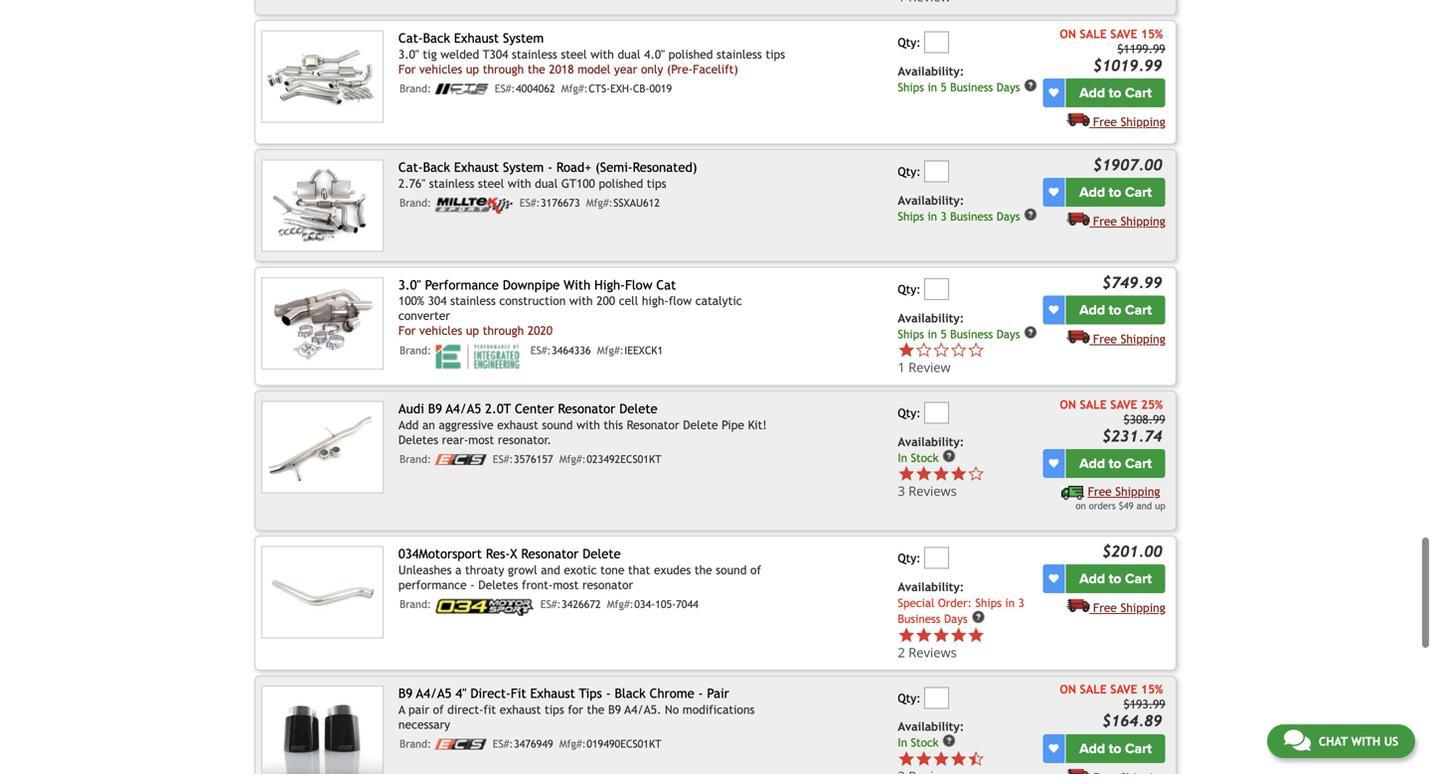 Task type: describe. For each thing, give the bounding box(es) containing it.
$193.99
[[1124, 698, 1166, 711]]

tips
[[579, 686, 602, 702]]

cart for add to cart button associated with second add to wish list icon from the top
[[1125, 302, 1152, 319]]

dual inside cat-back exhaust system 3.0" tig welded t304 stainless steel with dual 4.0" polished stainless tips for vehicles up through the 2018 model year only (pre-facelift)
[[618, 47, 641, 61]]

res-
[[486, 546, 510, 562]]

2 availability: ships in 5 business days from the top
[[898, 311, 1020, 341]]

free shipping image for $231.74
[[1062, 486, 1085, 500]]

days inside availability: special order: ships in 3 business days
[[944, 613, 968, 626]]

free shipping image for $749.99
[[1067, 329, 1090, 343]]

add to cart for fifth add to cart button from the bottom of the page
[[1080, 184, 1152, 201]]

1 3 reviews link from the top
[[898, 465, 1040, 500]]

model
[[578, 62, 611, 76]]

to for add to cart button related to 1st add to wish list icon from the bottom of the page
[[1109, 571, 1122, 588]]

brand: for cat-back exhaust system
[[400, 82, 431, 95]]

shipping for $201.00
[[1121, 601, 1166, 615]]

necessary
[[399, 718, 450, 732]]

deletes inside 034motorsport res-x resonator delete unleashes a throaty growl and exotic tone that exudes the sound of performance - deletes front-most resonator
[[478, 578, 518, 592]]

free for $1907.00
[[1093, 214, 1117, 228]]

4 brand: from the top
[[400, 453, 431, 466]]

es#: down resonator.
[[493, 453, 513, 466]]

(pre-
[[667, 62, 693, 76]]

cart for first add to cart button from the bottom of the page
[[1125, 740, 1152, 757]]

ssxau612
[[614, 197, 660, 209]]

add to wish list image for first add to cart button from the bottom of the page
[[1049, 744, 1059, 754]]

back for cat-back exhaust system - road+ (semi-resonated)
[[423, 160, 450, 175]]

0 vertical spatial resonator
[[558, 401, 616, 416]]

availability: for b9 a4/a5 4" direct-fit exhaust tips - black chrome - pair
[[898, 720, 965, 734]]

b9 inside audi b9 a4/a5 2.0t center resonator delete add an aggressive exhaust sound with this resonator delete pipe kit! deletes rear-most resonator.
[[428, 401, 442, 416]]

aggressive
[[439, 418, 494, 432]]

add to cart for 3rd add to wish list icon from the top of the page's add to cart button
[[1080, 455, 1152, 472]]

tone
[[601, 563, 625, 577]]

1 review
[[898, 358, 951, 376]]

brand: for 3.0" performance downpipe with high-flow cat
[[400, 344, 431, 357]]

mfg#: down audi b9 a4/a5 2.0t center resonator delete add an aggressive exhaust sound with this resonator delete pipe kit! deletes rear-most resonator. on the bottom of the page
[[560, 453, 586, 466]]

in for $231.74
[[898, 451, 908, 465]]

the for $164.89
[[587, 703, 605, 717]]

es#4004062 - cts-exh-cb-0019 - cat-back exhaust system  - 3.0" tig welded t304 stainless steel with dual 4.0" polished stainless tips - cts - audi image
[[261, 30, 384, 123]]

black
[[615, 686, 646, 702]]

034motorsport res-x resonator delete link
[[399, 546, 621, 562]]

$231.74
[[1103, 427, 1163, 445]]

2 add to wish list image from the top
[[1049, 305, 1059, 315]]

6 add to cart button from the top
[[1066, 734, 1166, 763]]

0 horizontal spatial 3
[[898, 482, 905, 500]]

cts-
[[589, 82, 611, 95]]

034motorsport
[[399, 546, 482, 562]]

qty: for b9 a4/a5 4" direct-fit exhaust tips - black chrome - pair
[[898, 691, 921, 705]]

welded
[[441, 47, 479, 61]]

vehicles inside cat-back exhaust system 3.0" tig welded t304 stainless steel with dual 4.0" polished stainless tips for vehicles up through the 2018 model year only (pre-facelift)
[[419, 62, 462, 76]]

sale for $164.89
[[1080, 683, 1107, 697]]

free shipping for $201.00
[[1093, 601, 1166, 615]]

on sale save 15% $193.99 $164.89
[[1060, 683, 1166, 730]]

chat with us link
[[1267, 725, 1416, 759]]

shipping for $1907.00
[[1121, 214, 1166, 228]]

fit
[[484, 703, 496, 717]]

es#: 3464336 mfg#: ieexck1
[[531, 344, 663, 357]]

tig
[[423, 47, 437, 61]]

019490ecs01kt
[[587, 738, 662, 751]]

t304
[[483, 47, 508, 61]]

es#: 3476949 mfg#: 019490ecs01kt
[[493, 738, 662, 751]]

free up '$1907.00'
[[1093, 115, 1117, 129]]

qty: for cat-back exhaust system - road+ (semi-resonated)
[[898, 165, 921, 179]]

and inside free shipping on orders $49 and up
[[1137, 500, 1152, 511]]

to for first add to cart button from the bottom of the page
[[1109, 740, 1122, 757]]

availability: ships in 3 business days
[[898, 193, 1020, 223]]

reviews for 3 reviews
[[909, 482, 957, 500]]

a
[[399, 703, 405, 717]]

this
[[604, 418, 623, 432]]

cts - corporate logo image
[[435, 83, 489, 94]]

free shipping on orders $49 and up
[[1076, 485, 1166, 511]]

up inside "3.0" performance downpipe with high-flow cat 100% 304 stainless construction with 200 cell high-flow catalytic converter for vehicles up through 2020"
[[466, 324, 479, 338]]

fit
[[511, 686, 527, 702]]

with inside cat-back exhaust system - road+ (semi-resonated) 2.76" stainless steel with dual gt100 polished tips
[[508, 176, 531, 190]]

add for add to wish list image corresponding to first add to cart button from the bottom of the page
[[1080, 740, 1106, 757]]

order:
[[938, 597, 972, 610]]

chat with us
[[1319, 735, 1399, 749]]

audi b9 a4/a5 2.0t center resonator delete link
[[399, 401, 658, 416]]

audi b9 a4/a5 2.0t center resonator delete add an aggressive exhaust sound with this resonator delete pipe kit! deletes rear-most resonator.
[[399, 401, 767, 447]]

in inside availability: special order: ships in 3 business days
[[1005, 597, 1015, 610]]

gt100
[[562, 176, 595, 190]]

qty: for cat-back exhaust system
[[898, 35, 921, 49]]

in inside availability: ships in 3 business days
[[928, 210, 937, 223]]

direct-
[[447, 703, 484, 717]]

exhaust inside audi b9 a4/a5 2.0t center resonator delete add an aggressive exhaust sound with this resonator delete pipe kit! deletes rear-most resonator.
[[497, 418, 539, 432]]

steel inside cat-back exhaust system - road+ (semi-resonated) 2.76" stainless steel with dual gt100 polished tips
[[478, 176, 504, 190]]

to for fifth add to cart button from the bottom of the page
[[1109, 184, 1122, 201]]

question sign image for 3.0" performance downpipe with high-flow cat
[[1024, 325, 1038, 339]]

resonator inside 034motorsport res-x resonator delete unleashes a throaty growl and exotic tone that exudes the sound of performance - deletes front-most resonator
[[521, 546, 579, 562]]

free shipping for $749.99
[[1093, 332, 1166, 346]]

business inside availability: ships in 3 business days
[[951, 210, 993, 223]]

of inside 034motorsport res-x resonator delete unleashes a throaty growl and exotic tone that exudes the sound of performance - deletes front-most resonator
[[751, 563, 761, 577]]

3576157
[[514, 453, 553, 466]]

stainless up the facelift) at top
[[717, 47, 762, 61]]

3.0" inside cat-back exhaust system 3.0" tig welded t304 stainless steel with dual 4.0" polished stainless tips for vehicles up through the 2018 model year only (pre-facelift)
[[399, 47, 419, 61]]

vehicles inside "3.0" performance downpipe with high-flow cat 100% 304 stainless construction with 200 cell high-flow catalytic converter for vehicles up through 2020"
[[419, 324, 462, 338]]

7044
[[676, 598, 699, 611]]

es#: for 3.0"
[[495, 82, 515, 95]]

4 add to wish list image from the top
[[1049, 574, 1059, 584]]

us
[[1385, 735, 1399, 749]]

ieexck1
[[625, 344, 663, 357]]

cat-back exhaust system link
[[399, 30, 544, 46]]

2.0t
[[485, 401, 511, 416]]

high-
[[642, 294, 669, 308]]

add to cart for add to cart button related to 1st add to wish list icon from the bottom of the page
[[1080, 571, 1152, 588]]

free shipping for $1907.00
[[1093, 214, 1166, 228]]

resonated)
[[633, 160, 697, 175]]

growl
[[508, 563, 537, 577]]

a4/a5.
[[625, 703, 662, 717]]

0 vertical spatial delete
[[620, 401, 658, 416]]

cat
[[656, 277, 676, 293]]

system for (semi-
[[503, 160, 544, 175]]

mfg#: for steel
[[586, 197, 613, 209]]

mfg#: for construction
[[597, 344, 624, 357]]

most inside 034motorsport res-x resonator delete unleashes a throaty growl and exotic tone that exudes the sound of performance - deletes front-most resonator
[[553, 578, 579, 592]]

4004062
[[516, 82, 555, 95]]

cat-back exhaust system - road+ (semi-resonated) 2.76" stainless steel with dual gt100 polished tips
[[399, 160, 697, 190]]

chat
[[1319, 735, 1348, 749]]

cat- for cat-back exhaust system
[[399, 30, 423, 46]]

empty star image right 1
[[915, 342, 933, 359]]

free shipping image for $1019.99
[[1067, 112, 1090, 126]]

for
[[568, 703, 583, 717]]

exh-
[[611, 82, 633, 95]]

- left pair
[[699, 686, 703, 702]]

2 1 review link from the top
[[898, 358, 985, 376]]

1 availability: from the top
[[898, 64, 965, 78]]

steel inside cat-back exhaust system 3.0" tig welded t304 stainless steel with dual 4.0" polished stainless tips for vehicles up through the 2018 model year only (pre-facelift)
[[561, 47, 587, 61]]

rear-
[[442, 433, 469, 447]]

1 5 from the top
[[941, 81, 947, 94]]

delete inside 034motorsport res-x resonator delete unleashes a throaty growl and exotic tone that exudes the sound of performance - deletes front-most resonator
[[583, 546, 621, 562]]

half star image
[[968, 750, 985, 768]]

es#3176673 - ssxau612 - cat-back exhaust system - road+ (semi-resonated)  - 2.76" stainless steel with dual gt100 polished tips - milltek sport - audi image
[[261, 160, 384, 252]]

facelift)
[[693, 62, 738, 76]]

empty star image for reviews
[[968, 465, 985, 483]]

$308.99
[[1124, 412, 1166, 426]]

brand: for b9 a4/a5 4" direct-fit exhaust tips - black chrome - pair
[[400, 738, 431, 751]]

stock for $164.89
[[911, 736, 939, 750]]

the inside 034motorsport res-x resonator delete unleashes a throaty growl and exotic tone that exudes the sound of performance - deletes front-most resonator
[[695, 563, 712, 577]]

with inside cat-back exhaust system 3.0" tig welded t304 stainless steel with dual 4.0" polished stainless tips for vehicles up through the 2018 model year only (pre-facelift)
[[591, 47, 614, 61]]

1 1 review link from the top
[[898, 342, 1040, 376]]

es#3426672 - 034-105-7044 - 034motorsport res-x resonator delete  - unleashes a throaty growl and exotic tone that exudes the sound of
performance - deletes front-most resonator - 034motorsport - audi image
[[261, 546, 384, 639]]

special
[[898, 597, 935, 610]]

3426672
[[562, 598, 601, 611]]

chrome
[[650, 686, 695, 702]]

1 add to wish list image from the top
[[1049, 88, 1059, 98]]

free inside free shipping on orders $49 and up
[[1088, 485, 1112, 499]]

downpipe
[[503, 277, 560, 293]]

converter
[[399, 309, 450, 323]]

shipping up '$1907.00'
[[1121, 115, 1166, 129]]

with
[[564, 277, 591, 293]]

2 empty star image from the left
[[950, 342, 968, 359]]

exhaust for tig
[[454, 30, 499, 46]]

most inside audi b9 a4/a5 2.0t center resonator delete add an aggressive exhaust sound with this resonator delete pipe kit! deletes rear-most resonator.
[[468, 433, 494, 447]]

to for 3rd add to wish list icon from the top of the page's add to cart button
[[1109, 455, 1122, 472]]

2 3 reviews link from the top
[[898, 482, 985, 500]]

polished inside cat-back exhaust system 3.0" tig welded t304 stainless steel with dual 4.0" polished stainless tips for vehicles up through the 2018 model year only (pre-facelift)
[[669, 47, 713, 61]]

2.76"
[[399, 176, 426, 190]]

$1199.99
[[1118, 42, 1166, 56]]

100%
[[399, 294, 424, 308]]

es#: for fit
[[493, 738, 513, 751]]

stainless inside cat-back exhaust system - road+ (semi-resonated) 2.76" stainless steel with dual gt100 polished tips
[[429, 176, 475, 190]]

pair
[[409, 703, 429, 717]]

2 add to cart button from the top
[[1066, 178, 1166, 207]]

no
[[665, 703, 679, 717]]

add for 3rd add to wish list icon from the top of the page
[[1080, 455, 1106, 472]]

performance
[[425, 277, 499, 293]]

availability: in stock for $231.74
[[898, 435, 965, 465]]

es#3576157 - 023492ecs01kt -  audi b9 a4/a5 2.0t center resonator delete - add an aggressive exhaust sound with this resonator delete pipe kit! deletes rear-most resonator. - ecs - audi image
[[261, 401, 384, 493]]

availability: special order: ships in 3 business days
[[898, 580, 1025, 626]]

304
[[428, 294, 447, 308]]

performance
[[399, 578, 467, 592]]

stainless up 2018
[[512, 47, 557, 61]]

for inside "3.0" performance downpipe with high-flow cat 100% 304 stainless construction with 200 cell high-flow catalytic converter for vehicles up through 2020"
[[399, 324, 416, 338]]

and inside 034motorsport res-x resonator delete unleashes a throaty growl and exotic tone that exudes the sound of performance - deletes front-most resonator
[[541, 563, 560, 577]]

034-
[[634, 598, 655, 611]]

b9 a4/a5 4" direct-fit exhaust tips - black chrome - pair a pair of direct-fit exhaust tips for the b9 a4/a5. no modifications necessary
[[399, 686, 755, 732]]

a4/a5 inside b9 a4/a5 4" direct-fit exhaust tips - black chrome - pair a pair of direct-fit exhaust tips for the b9 a4/a5. no modifications necessary
[[416, 686, 452, 702]]

qty: for audi b9 a4/a5 2.0t center resonator delete
[[898, 406, 921, 420]]

flow
[[669, 294, 692, 308]]

exudes
[[654, 563, 691, 577]]

1 free shipping from the top
[[1093, 115, 1166, 129]]

add to cart button for 3rd add to wish list icon from the top of the page
[[1066, 449, 1166, 478]]

es#3464336 - ieexck1 - 3.0" performance downpipe with high-flow cat - 100% 304 stainless construction with 200 cell high-flow catalytic converter - integrated engineering - audi image
[[261, 277, 384, 370]]

deletes inside audi b9 a4/a5 2.0t center resonator delete add an aggressive exhaust sound with this resonator delete pipe kit! deletes rear-most resonator.
[[399, 433, 438, 447]]



Task type: vqa. For each thing, say whether or not it's contained in the screenshot.
"A4/A5" to the bottom
yes



Task type: locate. For each thing, give the bounding box(es) containing it.
0 vertical spatial tips
[[766, 47, 785, 61]]

3 reviews link
[[898, 465, 1040, 500], [898, 482, 985, 500]]

tips for cat-back exhaust system
[[766, 47, 785, 61]]

2 cart from the top
[[1125, 184, 1152, 201]]

stock
[[911, 451, 939, 465], [911, 736, 939, 750]]

0 vertical spatial steel
[[561, 47, 587, 61]]

sale up $164.89
[[1080, 683, 1107, 697]]

1 vertical spatial delete
[[683, 418, 718, 432]]

1 for from the top
[[399, 62, 416, 76]]

- inside cat-back exhaust system - road+ (semi-resonated) 2.76" stainless steel with dual gt100 polished tips
[[548, 160, 553, 175]]

1 horizontal spatial b9
[[428, 401, 442, 416]]

mfg#: for exotic
[[607, 598, 634, 611]]

2 free shipping from the top
[[1093, 214, 1166, 228]]

1 system from the top
[[503, 30, 544, 46]]

0 vertical spatial polished
[[669, 47, 713, 61]]

3 inside availability: special order: ships in 3 business days
[[1019, 597, 1025, 610]]

availability: inside availability: ships in 3 business days
[[898, 193, 965, 207]]

3 qty: from the top
[[898, 282, 921, 296]]

add down $749.99
[[1080, 302, 1106, 319]]

0 vertical spatial add to wish list image
[[1049, 187, 1059, 197]]

2 through from the top
[[483, 324, 524, 338]]

0 vertical spatial of
[[751, 563, 761, 577]]

0 horizontal spatial steel
[[478, 176, 504, 190]]

1 back from the top
[[423, 30, 450, 46]]

1 vertical spatial polished
[[599, 176, 643, 190]]

audi
[[399, 401, 424, 416]]

1 empty star image from the left
[[933, 342, 950, 359]]

3 on from the top
[[1060, 683, 1077, 697]]

b9
[[428, 401, 442, 416], [399, 686, 413, 702], [608, 703, 621, 717]]

sale inside on sale save 15% $1199.99 $1019.99
[[1080, 27, 1107, 41]]

ecs - corporate logo image down rear-
[[435, 454, 487, 465]]

system
[[503, 30, 544, 46], [503, 160, 544, 175]]

stock for $231.74
[[911, 451, 939, 465]]

add for 1st add to wish list icon from the bottom of the page
[[1080, 571, 1106, 588]]

mfg#: down resonator
[[607, 598, 634, 611]]

sale up $1019.99
[[1080, 27, 1107, 41]]

to down $749.99
[[1109, 302, 1122, 319]]

3.0" performance downpipe with high-flow cat link
[[399, 277, 676, 293]]

4"
[[456, 686, 467, 702]]

es#: left 3176673
[[520, 197, 540, 209]]

add to cart button for 1st add to wish list icon from the bottom of the page
[[1066, 565, 1166, 594]]

brand: for cat-back exhaust system - road+ (semi-resonated)
[[400, 197, 431, 209]]

save up '$1199.99'
[[1111, 27, 1138, 41]]

back inside cat-back exhaust system - road+ (semi-resonated) 2.76" stainless steel with dual gt100 polished tips
[[423, 160, 450, 175]]

on
[[1076, 500, 1086, 511]]

empty star image right 3 reviews
[[968, 465, 985, 483]]

an
[[422, 418, 435, 432]]

cat- inside cat-back exhaust system - road+ (semi-resonated) 2.76" stainless steel with dual gt100 polished tips
[[399, 160, 423, 175]]

$1019.99
[[1093, 57, 1163, 74]]

2 horizontal spatial b9
[[608, 703, 621, 717]]

year
[[614, 62, 638, 76]]

1 vertical spatial free shipping image
[[1067, 599, 1090, 612]]

2018
[[549, 62, 574, 76]]

cart down $201.00
[[1125, 571, 1152, 588]]

direct-
[[471, 686, 511, 702]]

0 horizontal spatial of
[[433, 703, 444, 717]]

3.0" inside "3.0" performance downpipe with high-flow cat 100% 304 stainless construction with 200 cell high-flow catalytic converter for vehicles up through 2020"
[[399, 277, 421, 293]]

4 free shipping from the top
[[1093, 601, 1166, 615]]

to down '$1907.00'
[[1109, 184, 1122, 201]]

free shipping down $201.00
[[1093, 601, 1166, 615]]

with left this
[[577, 418, 600, 432]]

empty star image for review
[[968, 342, 985, 359]]

es#3476949 - 019490ecs01kt - b9 a4/a5 4" direct-fit exhaust tips - black chrome - pair - a pair of direct-fit exhaust tips for the b9 a4/a5. no modifications necessary - ecs - audi image
[[261, 686, 384, 774]]

for inside cat-back exhaust system 3.0" tig welded t304 stainless steel with dual 4.0" polished stainless tips for vehicles up through the 2018 model year only (pre-facelift)
[[399, 62, 416, 76]]

sound inside audi b9 a4/a5 2.0t center resonator delete add an aggressive exhaust sound with this resonator delete pipe kit! deletes rear-most resonator.
[[542, 418, 573, 432]]

sale for $231.74
[[1080, 398, 1107, 411]]

0 horizontal spatial deletes
[[399, 433, 438, 447]]

question sign image for b9 a4/a5 4" direct-fit exhaust tips - black chrome - pair
[[943, 734, 957, 748]]

delete up this
[[620, 401, 658, 416]]

with up "model"
[[591, 47, 614, 61]]

to down $231.74
[[1109, 455, 1122, 472]]

2 2 reviews link from the top
[[898, 643, 985, 661]]

qty: for 3.0" performance downpipe with high-flow cat
[[898, 282, 921, 296]]

4 qty: from the top
[[898, 406, 921, 420]]

3176673
[[541, 197, 580, 209]]

0 vertical spatial 15%
[[1141, 27, 1163, 41]]

through down t304
[[483, 62, 524, 76]]

dual up year in the top of the page
[[618, 47, 641, 61]]

1 horizontal spatial and
[[1137, 500, 1152, 511]]

up inside free shipping on orders $49 and up
[[1155, 500, 1166, 511]]

2 vertical spatial the
[[587, 703, 605, 717]]

to down $1019.99
[[1109, 85, 1122, 101]]

comments image
[[1284, 729, 1311, 753]]

2 horizontal spatial the
[[695, 563, 712, 577]]

cart down $231.74
[[1125, 455, 1152, 472]]

save inside on sale save 15% $193.99 $164.89
[[1111, 683, 1138, 697]]

tips for cat-back exhaust system - road+ (semi-resonated)
[[647, 176, 667, 190]]

delete up the tone
[[583, 546, 621, 562]]

0 horizontal spatial and
[[541, 563, 560, 577]]

on sale save 15% $1199.99 $1019.99
[[1060, 27, 1166, 74]]

add to cart button for second add to wish list icon from the top
[[1066, 296, 1166, 325]]

sound down the center
[[542, 418, 573, 432]]

0 horizontal spatial dual
[[535, 176, 558, 190]]

with down the with
[[570, 294, 593, 308]]

2 system from the top
[[503, 160, 544, 175]]

es#: for -
[[520, 197, 540, 209]]

es#: left 3476949 in the left of the page
[[493, 738, 513, 751]]

es#: 3426672 mfg#: 034-105-7044
[[541, 598, 699, 611]]

6 add to cart from the top
[[1080, 740, 1152, 757]]

1 vertical spatial a4/a5
[[416, 686, 452, 702]]

5 cart from the top
[[1125, 571, 1152, 588]]

free for $749.99
[[1093, 332, 1117, 346]]

$1907.00
[[1093, 156, 1163, 174]]

1 horizontal spatial deletes
[[478, 578, 518, 592]]

1 horizontal spatial the
[[587, 703, 605, 717]]

most down the aggressive
[[468, 433, 494, 447]]

034motorsport - corporate logo image
[[435, 598, 534, 616]]

1 vertical spatial cat-
[[399, 160, 423, 175]]

qty: for 034motorsport res-x resonator delete
[[898, 551, 921, 565]]

1 add to cart from the top
[[1080, 85, 1152, 101]]

es#: down 2020
[[531, 344, 551, 357]]

1 vertical spatial on
[[1060, 398, 1077, 411]]

on
[[1060, 27, 1077, 41], [1060, 398, 1077, 411], [1060, 683, 1077, 697]]

2 for from the top
[[399, 324, 416, 338]]

cart for add to cart button related to 1st add to wish list icon from the bottom of the page
[[1125, 571, 1152, 588]]

1 brand: from the top
[[400, 82, 431, 95]]

free for $201.00
[[1093, 601, 1117, 615]]

2 in from the top
[[898, 736, 908, 750]]

2 availability: in stock from the top
[[898, 720, 965, 750]]

free shipping image
[[1067, 329, 1090, 343], [1067, 599, 1090, 612], [1067, 768, 1090, 774]]

save for $164.89
[[1111, 683, 1138, 697]]

a4/a5 inside audi b9 a4/a5 2.0t center resonator delete add an aggressive exhaust sound with this resonator delete pipe kit! deletes rear-most resonator.
[[446, 401, 481, 416]]

construction
[[499, 294, 566, 308]]

2 availability: from the top
[[898, 193, 965, 207]]

cart for first add to wish list icon from the top add to cart button
[[1125, 85, 1152, 101]]

with
[[591, 47, 614, 61], [508, 176, 531, 190], [570, 294, 593, 308], [577, 418, 600, 432], [1352, 735, 1381, 749]]

save inside on sale save 15% $1199.99 $1019.99
[[1111, 27, 1138, 41]]

1 horizontal spatial most
[[553, 578, 579, 592]]

mfg#: for with
[[562, 82, 588, 95]]

5
[[941, 81, 947, 94], [941, 328, 947, 341]]

1 vertical spatial 3
[[898, 482, 905, 500]]

1 vertical spatial sale
[[1080, 398, 1107, 411]]

0 horizontal spatial tips
[[545, 703, 564, 717]]

0 horizontal spatial polished
[[599, 176, 643, 190]]

mfg#:
[[562, 82, 588, 95], [586, 197, 613, 209], [597, 344, 624, 357], [560, 453, 586, 466], [607, 598, 634, 611], [560, 738, 586, 751]]

3 free shipping image from the top
[[1067, 768, 1090, 774]]

stock down 2 reviews
[[911, 736, 939, 750]]

add to cart button for first add to wish list icon from the top
[[1066, 79, 1166, 107]]

availability: inside availability: special order: ships in 3 business days
[[898, 580, 965, 594]]

es#:
[[495, 82, 515, 95], [520, 197, 540, 209], [531, 344, 551, 357], [493, 453, 513, 466], [541, 598, 561, 611], [493, 738, 513, 751]]

5 availability: from the top
[[898, 580, 965, 594]]

1 vertical spatial b9
[[399, 686, 413, 702]]

2 reviews link down order:
[[898, 643, 985, 661]]

shipping for $749.99
[[1121, 332, 1166, 346]]

sale for $1019.99
[[1080, 27, 1107, 41]]

steel up 2018
[[561, 47, 587, 61]]

add down $201.00
[[1080, 571, 1106, 588]]

2 add to cart from the top
[[1080, 184, 1152, 201]]

through inside "3.0" performance downpipe with high-flow cat 100% 304 stainless construction with 200 cell high-flow catalytic converter for vehicles up through 2020"
[[483, 324, 524, 338]]

shipping
[[1121, 115, 1166, 129], [1121, 214, 1166, 228], [1121, 332, 1166, 346], [1116, 485, 1161, 499], [1121, 601, 1166, 615]]

free shipping
[[1093, 115, 1166, 129], [1093, 214, 1166, 228], [1093, 332, 1166, 346], [1093, 601, 1166, 615]]

delete
[[620, 401, 658, 416], [683, 418, 718, 432], [583, 546, 621, 562]]

in
[[898, 451, 908, 465], [898, 736, 908, 750]]

on for $1019.99
[[1060, 27, 1077, 41]]

resonator
[[583, 578, 633, 592]]

034motorsport res-x resonator delete unleashes a throaty growl and exotic tone that exudes the sound of performance - deletes front-most resonator
[[399, 546, 761, 592]]

0 vertical spatial system
[[503, 30, 544, 46]]

0 horizontal spatial b9
[[399, 686, 413, 702]]

3 add to cart button from the top
[[1066, 296, 1166, 325]]

availability: for audi b9 a4/a5 2.0t center resonator delete
[[898, 435, 965, 449]]

add for first add to wish list icon from the top
[[1080, 85, 1106, 101]]

2 back from the top
[[423, 160, 450, 175]]

reviews for 2 reviews
[[909, 643, 957, 661]]

1 vertical spatial stock
[[911, 736, 939, 750]]

0 vertical spatial b9
[[428, 401, 442, 416]]

add to cart for first add to wish list icon from the top add to cart button
[[1080, 85, 1152, 101]]

exhaust inside cat-back exhaust system 3.0" tig welded t304 stainless steel with dual 4.0" polished stainless tips for vehicles up through the 2018 model year only (pre-facelift)
[[454, 30, 499, 46]]

5 add to cart button from the top
[[1066, 565, 1166, 594]]

a
[[455, 563, 462, 577]]

1 vertical spatial steel
[[478, 176, 504, 190]]

1 availability: in stock from the top
[[898, 435, 965, 465]]

0 vertical spatial ecs - corporate logo image
[[435, 454, 487, 465]]

3464336
[[552, 344, 591, 357]]

brand: down "necessary"
[[400, 738, 431, 751]]

add to cart button down $231.74
[[1066, 449, 1166, 478]]

of right pair
[[433, 703, 444, 717]]

25%
[[1141, 398, 1163, 411]]

on for $231.74
[[1060, 398, 1077, 411]]

a4/a5 up the aggressive
[[446, 401, 481, 416]]

save up $308.99
[[1111, 398, 1138, 411]]

of inside b9 a4/a5 4" direct-fit exhaust tips - black chrome - pair a pair of direct-fit exhaust tips for the b9 a4/a5. no modifications necessary
[[433, 703, 444, 717]]

through
[[483, 62, 524, 76], [483, 324, 524, 338]]

cat- inside cat-back exhaust system 3.0" tig welded t304 stainless steel with dual 4.0" polished stainless tips for vehicles up through the 2018 model year only (pre-facelift)
[[399, 30, 423, 46]]

1 vertical spatial exhaust
[[454, 160, 499, 175]]

- right tips
[[606, 686, 611, 702]]

question sign image for 034motorsport res-x resonator delete
[[972, 611, 985, 624]]

brand: down tig
[[400, 82, 431, 95]]

up right $49
[[1155, 500, 1166, 511]]

0019
[[650, 82, 672, 95]]

es#: for delete
[[541, 598, 561, 611]]

free
[[1093, 115, 1117, 129], [1093, 214, 1117, 228], [1093, 332, 1117, 346], [1088, 485, 1112, 499], [1093, 601, 1117, 615]]

2 reviews link down availability: special order: ships in 3 business days
[[898, 627, 1040, 661]]

free down '$1907.00'
[[1093, 214, 1117, 228]]

cell
[[619, 294, 639, 308]]

add for add to wish list image associated with fifth add to cart button from the bottom of the page
[[1080, 184, 1106, 201]]

0 vertical spatial and
[[1137, 500, 1152, 511]]

2 vertical spatial up
[[1155, 500, 1166, 511]]

brand: down converter
[[400, 344, 431, 357]]

4 cart from the top
[[1125, 455, 1152, 472]]

0 vertical spatial stock
[[911, 451, 939, 465]]

1 ecs - corporate logo image from the top
[[435, 454, 487, 465]]

2 sale from the top
[[1080, 398, 1107, 411]]

2 vertical spatial free shipping image
[[1067, 768, 1090, 774]]

free shipping image for $201.00
[[1067, 599, 1090, 612]]

with inside "3.0" performance downpipe with high-flow cat 100% 304 stainless construction with 200 cell high-flow catalytic converter for vehicles up through 2020"
[[570, 294, 593, 308]]

availability: in stock for $164.89
[[898, 720, 965, 750]]

mfg#: for -
[[560, 738, 586, 751]]

availability: in stock down 2 reviews
[[898, 720, 965, 750]]

1 vertical spatial the
[[695, 563, 712, 577]]

add for second add to wish list icon from the top
[[1080, 302, 1106, 319]]

catalytic
[[696, 294, 742, 308]]

exhaust for road+
[[454, 160, 499, 175]]

2 15% from the top
[[1141, 683, 1163, 697]]

0 vertical spatial free shipping image
[[1067, 329, 1090, 343]]

0 vertical spatial most
[[468, 433, 494, 447]]

es#: for high-
[[531, 344, 551, 357]]

cat-back exhaust system - road+ (semi-resonated) link
[[399, 160, 697, 175]]

shipping down $749.99
[[1121, 332, 1166, 346]]

1 vertical spatial vehicles
[[419, 324, 462, 338]]

on for $164.89
[[1060, 683, 1077, 697]]

$749.99
[[1103, 274, 1163, 292]]

1 in from the top
[[898, 451, 908, 465]]

integrated engineering - corporate logo image
[[435, 344, 524, 369]]

mfg#: down 2018
[[562, 82, 588, 95]]

add to cart button down $201.00
[[1066, 565, 1166, 594]]

4 add to cart from the top
[[1080, 455, 1152, 472]]

2 vertical spatial exhaust
[[530, 686, 575, 702]]

most down exotic
[[553, 578, 579, 592]]

to for first add to wish list icon from the top add to cart button
[[1109, 85, 1122, 101]]

add to cart
[[1080, 85, 1152, 101], [1080, 184, 1152, 201], [1080, 302, 1152, 319], [1080, 455, 1152, 472], [1080, 571, 1152, 588], [1080, 740, 1152, 757]]

1 vertical spatial 5
[[941, 328, 947, 341]]

1 add to wish list image from the top
[[1049, 187, 1059, 197]]

the
[[528, 62, 546, 76], [695, 563, 712, 577], [587, 703, 605, 717]]

milltek sport - corporate logo image
[[435, 197, 514, 215]]

2 stock from the top
[[911, 736, 939, 750]]

add to wish list image
[[1049, 88, 1059, 98], [1049, 305, 1059, 315], [1049, 459, 1059, 469], [1049, 574, 1059, 584]]

add to cart down $749.99
[[1080, 302, 1152, 319]]

0 horizontal spatial the
[[528, 62, 546, 76]]

cat-back exhaust system 3.0" tig welded t304 stainless steel with dual 4.0" polished stainless tips for vehicles up through the 2018 model year only (pre-facelift)
[[399, 30, 785, 76]]

0 vertical spatial on
[[1060, 27, 1077, 41]]

3 add to cart from the top
[[1080, 302, 1152, 319]]

sale
[[1080, 27, 1107, 41], [1080, 398, 1107, 411], [1080, 683, 1107, 697]]

ecs - corporate logo image
[[435, 454, 487, 465], [435, 739, 487, 750]]

qty:
[[898, 35, 921, 49], [898, 165, 921, 179], [898, 282, 921, 296], [898, 406, 921, 420], [898, 551, 921, 565], [898, 691, 921, 705]]

empty star image inside 3 reviews 'link'
[[968, 465, 985, 483]]

2 reviews
[[898, 643, 957, 661]]

the for $1019.99
[[528, 62, 546, 76]]

star image
[[915, 465, 933, 483], [933, 465, 950, 483], [950, 465, 968, 483], [898, 627, 915, 644], [968, 627, 985, 644], [898, 750, 915, 768], [933, 750, 950, 768]]

question sign image for availability: ships in 5 business days
[[1024, 78, 1038, 92]]

2 reviews from the top
[[909, 643, 957, 661]]

6 qty: from the top
[[898, 691, 921, 705]]

availability: in stock up 3 reviews
[[898, 435, 965, 465]]

tips inside cat-back exhaust system 3.0" tig welded t304 stainless steel with dual 4.0" polished stainless tips for vehicles up through the 2018 model year only (pre-facelift)
[[766, 47, 785, 61]]

availability: for 034motorsport res-x resonator delete
[[898, 580, 965, 594]]

shipping up $49
[[1116, 485, 1161, 499]]

polished inside cat-back exhaust system - road+ (semi-resonated) 2.76" stainless steel with dual gt100 polished tips
[[599, 176, 643, 190]]

system for welded
[[503, 30, 544, 46]]

add to wish list image right availability: ships in 3 business days
[[1049, 187, 1059, 197]]

15% for $164.89
[[1141, 683, 1163, 697]]

exhaust
[[497, 418, 539, 432], [500, 703, 541, 717]]

add to cart button down '$1907.00'
[[1066, 178, 1166, 207]]

0 vertical spatial reviews
[[909, 482, 957, 500]]

2 vertical spatial resonator
[[521, 546, 579, 562]]

and right $49
[[1137, 500, 1152, 511]]

15% inside on sale save 15% $193.99 $164.89
[[1141, 683, 1163, 697]]

1 vertical spatial 3.0"
[[399, 277, 421, 293]]

1 vehicles from the top
[[419, 62, 462, 76]]

through inside cat-back exhaust system 3.0" tig welded t304 stainless steel with dual 4.0" polished stainless tips for vehicles up through the 2018 model year only (pre-facelift)
[[483, 62, 524, 76]]

b9 a4/a5 4" direct-fit exhaust tips - black chrome - pair link
[[399, 686, 729, 702]]

modifications
[[683, 703, 755, 717]]

on inside on sale save 15% $193.99 $164.89
[[1060, 683, 1077, 697]]

1 on from the top
[[1060, 27, 1077, 41]]

unleashes
[[399, 563, 452, 577]]

1 vertical spatial availability: ships in 5 business days
[[898, 311, 1020, 341]]

road+
[[557, 160, 592, 175]]

2 cat- from the top
[[399, 160, 423, 175]]

question sign image
[[1024, 208, 1038, 222], [1024, 325, 1038, 339], [972, 611, 985, 624], [943, 734, 957, 748]]

cat- for cat-back exhaust system - road+ (semi-resonated)
[[399, 160, 423, 175]]

0 vertical spatial 3
[[941, 210, 947, 223]]

5 to from the top
[[1109, 571, 1122, 588]]

star image
[[898, 342, 915, 359], [898, 465, 915, 483], [915, 627, 933, 644], [933, 627, 950, 644], [950, 627, 968, 644], [915, 750, 933, 768], [950, 750, 968, 768]]

on inside on sale save 15% $1199.99 $1019.99
[[1060, 27, 1077, 41]]

1 vertical spatial up
[[466, 324, 479, 338]]

sale inside on sale save 25% $308.99 $231.74
[[1080, 398, 1107, 411]]

3 inside availability: ships in 3 business days
[[941, 210, 947, 223]]

and
[[1137, 500, 1152, 511], [541, 563, 560, 577]]

0 vertical spatial availability: in stock
[[898, 435, 965, 465]]

$201.00
[[1103, 543, 1163, 561]]

1 vertical spatial save
[[1111, 398, 1138, 411]]

15%
[[1141, 27, 1163, 41], [1141, 683, 1163, 697]]

for down cat-back exhaust system link
[[399, 62, 416, 76]]

1 vertical spatial sound
[[716, 563, 747, 577]]

that
[[628, 563, 651, 577]]

1 vertical spatial dual
[[535, 176, 558, 190]]

1 cart from the top
[[1125, 85, 1152, 101]]

5 qty: from the top
[[898, 551, 921, 565]]

stainless down performance
[[450, 294, 496, 308]]

steel
[[561, 47, 587, 61], [478, 176, 504, 190]]

15% inside on sale save 15% $1199.99 $1019.99
[[1141, 27, 1163, 41]]

with inside audi b9 a4/a5 2.0t center resonator delete add an aggressive exhaust sound with this resonator delete pipe kit! deletes rear-most resonator.
[[577, 418, 600, 432]]

1 vertical spatial most
[[553, 578, 579, 592]]

0 vertical spatial for
[[399, 62, 416, 76]]

1 reviews from the top
[[909, 482, 957, 500]]

free down $201.00
[[1093, 601, 1117, 615]]

add to cart for add to cart button associated with second add to wish list icon from the top
[[1080, 302, 1152, 319]]

the down tips
[[587, 703, 605, 717]]

add
[[1080, 85, 1106, 101], [1080, 184, 1106, 201], [1080, 302, 1106, 319], [399, 418, 419, 432], [1080, 455, 1106, 472], [1080, 571, 1106, 588], [1080, 740, 1106, 757]]

polished up (pre-
[[669, 47, 713, 61]]

3 sale from the top
[[1080, 683, 1107, 697]]

2 brand: from the top
[[400, 197, 431, 209]]

0 vertical spatial deletes
[[399, 433, 438, 447]]

2 3.0" from the top
[[399, 277, 421, 293]]

deletes down an
[[399, 433, 438, 447]]

1 qty: from the top
[[898, 35, 921, 49]]

ships inside availability: ships in 3 business days
[[898, 210, 924, 223]]

cart for fifth add to cart button from the bottom of the page
[[1125, 184, 1152, 201]]

2 to from the top
[[1109, 184, 1122, 201]]

5 add to cart from the top
[[1080, 571, 1152, 588]]

add down '$1907.00'
[[1080, 184, 1106, 201]]

1 free shipping image from the top
[[1067, 329, 1090, 343]]

dual
[[618, 47, 641, 61], [535, 176, 558, 190]]

3 add to wish list image from the top
[[1049, 459, 1059, 469]]

add to wish list image
[[1049, 187, 1059, 197], [1049, 744, 1059, 754]]

stock up 3 reviews
[[911, 451, 939, 465]]

add to wish list image right half star image
[[1049, 744, 1059, 754]]

1 vertical spatial deletes
[[478, 578, 518, 592]]

2 vertical spatial sale
[[1080, 683, 1107, 697]]

pair
[[707, 686, 729, 702]]

review
[[909, 358, 951, 376]]

2 vertical spatial b9
[[608, 703, 621, 717]]

sale inside on sale save 15% $193.99 $164.89
[[1080, 683, 1107, 697]]

ecs - corporate logo image down direct- on the bottom
[[435, 739, 487, 750]]

2 5 from the top
[[941, 328, 947, 341]]

to down $164.89
[[1109, 740, 1122, 757]]

question sign image
[[1024, 78, 1038, 92], [943, 449, 957, 463]]

1 vertical spatial reviews
[[909, 643, 957, 661]]

1 vertical spatial question sign image
[[943, 449, 957, 463]]

exhaust up resonator.
[[497, 418, 539, 432]]

question sign image for availability: in stock
[[943, 449, 957, 463]]

2 vertical spatial delete
[[583, 546, 621, 562]]

availability:
[[898, 64, 965, 78], [898, 193, 965, 207], [898, 311, 965, 325], [898, 435, 965, 449], [898, 580, 965, 594], [898, 720, 965, 734]]

in for $164.89
[[898, 736, 908, 750]]

save inside on sale save 25% $308.99 $231.74
[[1111, 398, 1138, 411]]

1 vertical spatial system
[[503, 160, 544, 175]]

1 through from the top
[[483, 62, 524, 76]]

free shipping image
[[1067, 112, 1090, 126], [1067, 212, 1090, 226], [1062, 486, 1085, 500]]

on inside on sale save 25% $308.99 $231.74
[[1060, 398, 1077, 411]]

b9 up an
[[428, 401, 442, 416]]

1 vertical spatial resonator
[[627, 418, 680, 432]]

2 qty: from the top
[[898, 165, 921, 179]]

2 on from the top
[[1060, 398, 1077, 411]]

up down welded
[[466, 62, 479, 76]]

0 vertical spatial save
[[1111, 27, 1138, 41]]

3 reviews
[[898, 482, 957, 500]]

3 free shipping from the top
[[1093, 332, 1166, 346]]

system inside cat-back exhaust system - road+ (semi-resonated) 2.76" stainless steel with dual gt100 polished tips
[[503, 160, 544, 175]]

3 to from the top
[[1109, 302, 1122, 319]]

1 sale from the top
[[1080, 27, 1107, 41]]

save
[[1111, 27, 1138, 41], [1111, 398, 1138, 411], [1111, 683, 1138, 697]]

exhaust inside b9 a4/a5 4" direct-fit exhaust tips - black chrome - pair a pair of direct-fit exhaust tips for the b9 a4/a5. no modifications necessary
[[500, 703, 541, 717]]

empty star image
[[933, 342, 950, 359], [950, 342, 968, 359]]

2 vertical spatial save
[[1111, 683, 1138, 697]]

exhaust inside cat-back exhaust system - road+ (semi-resonated) 2.76" stainless steel with dual gt100 polished tips
[[454, 160, 499, 175]]

None text field
[[925, 31, 950, 53], [925, 278, 950, 300], [925, 547, 950, 569], [925, 687, 950, 709], [925, 31, 950, 53], [925, 278, 950, 300], [925, 547, 950, 569], [925, 687, 950, 709]]

resonator
[[558, 401, 616, 416], [627, 418, 680, 432], [521, 546, 579, 562]]

0 vertical spatial vehicles
[[419, 62, 462, 76]]

es#: down front-
[[541, 598, 561, 611]]

2
[[898, 643, 905, 661]]

1 add to cart button from the top
[[1066, 79, 1166, 107]]

1 vertical spatial through
[[483, 324, 524, 338]]

- inside 034motorsport res-x resonator delete unleashes a throaty growl and exotic tone that exudes the sound of performance - deletes front-most resonator
[[470, 578, 475, 592]]

1 vertical spatial tips
[[647, 176, 667, 190]]

reviews inside 'link'
[[909, 482, 957, 500]]

200
[[597, 294, 615, 308]]

to for add to cart button associated with second add to wish list icon from the top
[[1109, 302, 1122, 319]]

availability: for 3.0" performance downpipe with high-flow cat
[[898, 311, 965, 325]]

3
[[941, 210, 947, 223], [898, 482, 905, 500], [1019, 597, 1025, 610]]

save for $231.74
[[1111, 398, 1138, 411]]

1 horizontal spatial sound
[[716, 563, 747, 577]]

2 vehicles from the top
[[419, 324, 462, 338]]

0 vertical spatial up
[[466, 62, 479, 76]]

x
[[510, 546, 517, 562]]

0 vertical spatial sound
[[542, 418, 573, 432]]

up inside cat-back exhaust system 3.0" tig welded t304 stainless steel with dual 4.0" polished stainless tips for vehicles up through the 2018 model year only (pre-facelift)
[[466, 62, 479, 76]]

2 free shipping image from the top
[[1067, 599, 1090, 612]]

0 vertical spatial in
[[898, 451, 908, 465]]

3.0" left tig
[[399, 47, 419, 61]]

add down $1019.99
[[1080, 85, 1106, 101]]

with left us on the bottom of the page
[[1352, 735, 1381, 749]]

None text field
[[925, 161, 950, 182], [925, 402, 950, 424], [925, 161, 950, 182], [925, 402, 950, 424]]

1 vertical spatial free shipping image
[[1067, 212, 1090, 226]]

dual inside cat-back exhaust system - road+ (semi-resonated) 2.76" stainless steel with dual gt100 polished tips
[[535, 176, 558, 190]]

1 vertical spatial availability: in stock
[[898, 720, 965, 750]]

days inside availability: ships in 3 business days
[[997, 210, 1020, 223]]

5 brand: from the top
[[400, 598, 431, 611]]

0 horizontal spatial question sign image
[[943, 449, 957, 463]]

with inside the chat with us link
[[1352, 735, 1381, 749]]

resonator up this
[[558, 401, 616, 416]]

mfg#: left ieexck1
[[597, 344, 624, 357]]

stainless up milltek sport - corporate logo
[[429, 176, 475, 190]]

6 brand: from the top
[[400, 738, 431, 751]]

2 horizontal spatial 3
[[1019, 597, 1025, 610]]

-
[[548, 160, 553, 175], [470, 578, 475, 592], [606, 686, 611, 702], [699, 686, 703, 702]]

business inside availability: special order: ships in 3 business days
[[898, 613, 941, 626]]

cart for 3rd add to wish list icon from the top of the page's add to cart button
[[1125, 455, 1152, 472]]

3 save from the top
[[1111, 683, 1138, 697]]

add to cart for first add to cart button from the bottom of the page
[[1080, 740, 1152, 757]]

add to wish list image for fifth add to cart button from the bottom of the page
[[1049, 187, 1059, 197]]

ships inside availability: special order: ships in 3 business days
[[976, 597, 1002, 610]]

sound right the exudes in the bottom of the page
[[716, 563, 747, 577]]

1 availability: ships in 5 business days from the top
[[898, 64, 1020, 94]]

stainless inside "3.0" performance downpipe with high-flow cat 100% 304 stainless construction with 200 cell high-flow catalytic converter for vehicles up through 2020"
[[450, 294, 496, 308]]

0 vertical spatial sale
[[1080, 27, 1107, 41]]

1 2 reviews link from the top
[[898, 627, 1040, 661]]

sound inside 034motorsport res-x resonator delete unleashes a throaty growl and exotic tone that exudes the sound of performance - deletes front-most resonator
[[716, 563, 747, 577]]

cb-
[[633, 82, 650, 95]]

0 vertical spatial a4/a5
[[446, 401, 481, 416]]

save for $1019.99
[[1111, 27, 1138, 41]]

1 horizontal spatial steel
[[561, 47, 587, 61]]

1 horizontal spatial question sign image
[[1024, 78, 1038, 92]]

free down $749.99
[[1093, 332, 1117, 346]]

shipping down $201.00
[[1121, 601, 1166, 615]]

steel up milltek sport - corporate logo
[[478, 176, 504, 190]]

add to cart button down $1019.99
[[1066, 79, 1166, 107]]

back inside cat-back exhaust system 3.0" tig welded t304 stainless steel with dual 4.0" polished stainless tips for vehicles up through the 2018 model year only (pre-facelift)
[[423, 30, 450, 46]]

3 brand: from the top
[[400, 344, 431, 357]]

the right the exudes in the bottom of the page
[[695, 563, 712, 577]]

1 horizontal spatial dual
[[618, 47, 641, 61]]

3.0" up 100%
[[399, 277, 421, 293]]

2 save from the top
[[1111, 398, 1138, 411]]

shipping inside free shipping on orders $49 and up
[[1116, 485, 1161, 499]]

add to cart down $1019.99
[[1080, 85, 1152, 101]]

0 vertical spatial through
[[483, 62, 524, 76]]

mfg#: down for in the bottom of the page
[[560, 738, 586, 751]]

add to cart button
[[1066, 79, 1166, 107], [1066, 178, 1166, 207], [1066, 296, 1166, 325], [1066, 449, 1166, 478], [1066, 565, 1166, 594], [1066, 734, 1166, 763]]

0 horizontal spatial most
[[468, 433, 494, 447]]

shipping down '$1907.00'
[[1121, 214, 1166, 228]]

tips inside b9 a4/a5 4" direct-fit exhaust tips - black chrome - pair a pair of direct-fit exhaust tips for the b9 a4/a5. no modifications necessary
[[545, 703, 564, 717]]

empty star image
[[915, 342, 933, 359], [968, 342, 985, 359], [968, 465, 985, 483]]

sale up $231.74
[[1080, 398, 1107, 411]]

brand: for 034motorsport res-x resonator delete
[[400, 598, 431, 611]]

back for cat-back exhaust system
[[423, 30, 450, 46]]

add to cart down '$1907.00'
[[1080, 184, 1152, 201]]

vehicles down converter
[[419, 324, 462, 338]]

1 horizontal spatial tips
[[647, 176, 667, 190]]

exhaust inside b9 a4/a5 4" direct-fit exhaust tips - black chrome - pair a pair of direct-fit exhaust tips for the b9 a4/a5. no modifications necessary
[[530, 686, 575, 702]]

free shipping down $749.99
[[1093, 332, 1166, 346]]

add down on sale save 15% $193.99 $164.89
[[1080, 740, 1106, 757]]

1 to from the top
[[1109, 85, 1122, 101]]

4 to from the top
[[1109, 455, 1122, 472]]

2 vertical spatial 3
[[1019, 597, 1025, 610]]

exotic
[[564, 563, 597, 577]]

6 cart from the top
[[1125, 740, 1152, 757]]

3 availability: from the top
[[898, 311, 965, 325]]

save up $193.99 at right
[[1111, 683, 1138, 697]]

1 cat- from the top
[[399, 30, 423, 46]]

resonator up growl
[[521, 546, 579, 562]]

6 availability: from the top
[[898, 720, 965, 734]]

0 vertical spatial cat-
[[399, 30, 423, 46]]

b9 down the black
[[608, 703, 621, 717]]

1 save from the top
[[1111, 27, 1138, 41]]

through up integrated engineering - corporate logo
[[483, 324, 524, 338]]

center
[[515, 401, 554, 416]]

3.0" performance downpipe with high-flow cat 100% 304 stainless construction with 200 cell high-flow catalytic converter for vehicles up through 2020
[[399, 277, 742, 338]]

1 15% from the top
[[1141, 27, 1163, 41]]

cart down $749.99
[[1125, 302, 1152, 319]]

4 add to cart button from the top
[[1066, 449, 1166, 478]]

2 add to wish list image from the top
[[1049, 744, 1059, 754]]

add inside audi b9 a4/a5 2.0t center resonator delete add an aggressive exhaust sound with this resonator delete pipe kit! deletes rear-most resonator.
[[399, 418, 419, 432]]

0 vertical spatial 3.0"
[[399, 47, 419, 61]]

1 horizontal spatial 3
[[941, 210, 947, 223]]

the inside cat-back exhaust system 3.0" tig welded t304 stainless steel with dual 4.0" polished stainless tips for vehicles up through the 2018 model year only (pre-facelift)
[[528, 62, 546, 76]]

0 vertical spatial exhaust
[[454, 30, 499, 46]]

4 availability: from the top
[[898, 435, 965, 449]]

the inside b9 a4/a5 4" direct-fit exhaust tips - black chrome - pair a pair of direct-fit exhaust tips for the b9 a4/a5. no modifications necessary
[[587, 703, 605, 717]]

2020
[[528, 324, 553, 338]]

free shipping down '$1907.00'
[[1093, 214, 1166, 228]]

1 3.0" from the top
[[399, 47, 419, 61]]

exhaust down fit
[[500, 703, 541, 717]]

tips inside cat-back exhaust system - road+ (semi-resonated) 2.76" stainless steel with dual gt100 polished tips
[[647, 176, 667, 190]]

3476949
[[514, 738, 553, 751]]

3 cart from the top
[[1125, 302, 1152, 319]]

2 ecs - corporate logo image from the top
[[435, 739, 487, 750]]

system inside cat-back exhaust system 3.0" tig welded t304 stainless steel with dual 4.0" polished stainless tips for vehicles up through the 2018 model year only (pre-facelift)
[[503, 30, 544, 46]]

15% for $1019.99
[[1141, 27, 1163, 41]]

of right the exudes in the bottom of the page
[[751, 563, 761, 577]]

2 horizontal spatial tips
[[766, 47, 785, 61]]

on sale save 25% $308.99 $231.74
[[1060, 398, 1166, 445]]



